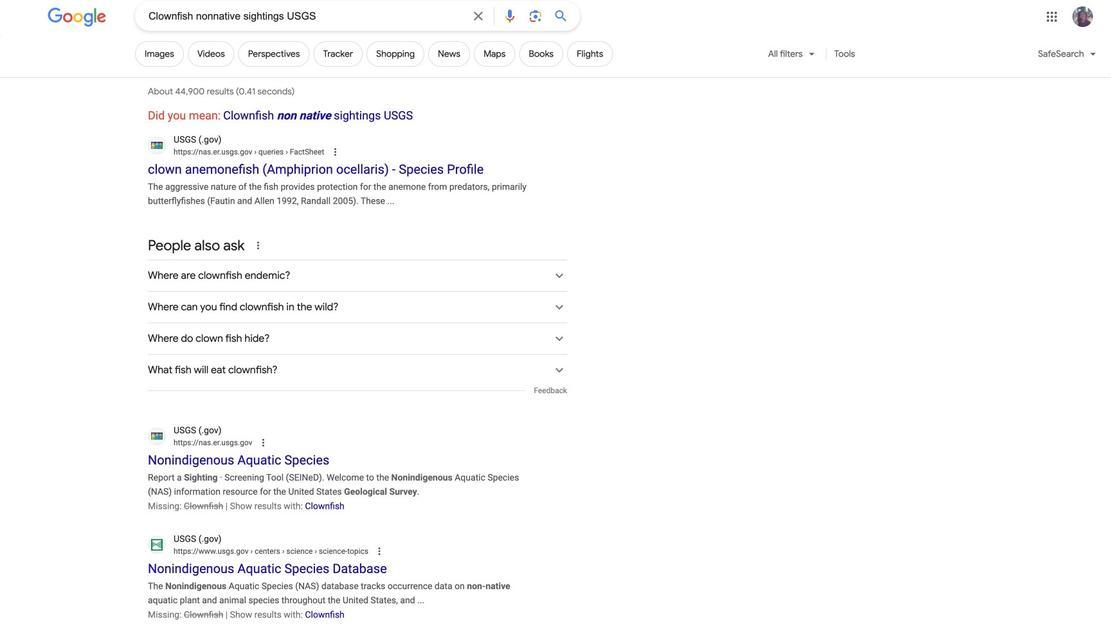 Task type: vqa. For each thing, say whether or not it's contained in the screenshot.
hr inside 5 hr 31 min LAX –
no



Task type: describe. For each thing, give the bounding box(es) containing it.
1 horizontal spatial about this result image
[[329, 145, 355, 159]]

0 horizontal spatial about this result image
[[257, 436, 283, 450]]

2 horizontal spatial about this result image
[[374, 545, 399, 559]]

search by image image
[[528, 8, 543, 24]]



Task type: locate. For each thing, give the bounding box(es) containing it.
Search text field
[[149, 9, 463, 25]]

0 vertical spatial about this result image
[[329, 145, 355, 159]]

None text field
[[174, 546, 368, 557], [249, 547, 368, 556], [174, 546, 368, 557], [249, 547, 368, 556]]

1 vertical spatial about this result image
[[257, 436, 283, 450]]

search by voice image
[[502, 8, 518, 24]]

google image
[[48, 8, 107, 27]]

None text field
[[174, 146, 324, 158], [252, 147, 324, 156], [174, 437, 252, 449], [174, 146, 324, 158], [252, 147, 324, 156], [174, 437, 252, 449]]

None search field
[[0, 1, 580, 31]]

heading
[[148, 109, 567, 122]]

about this result image
[[329, 145, 355, 159], [257, 436, 283, 450], [374, 545, 399, 559]]

2 vertical spatial about this result image
[[374, 545, 399, 559]]



